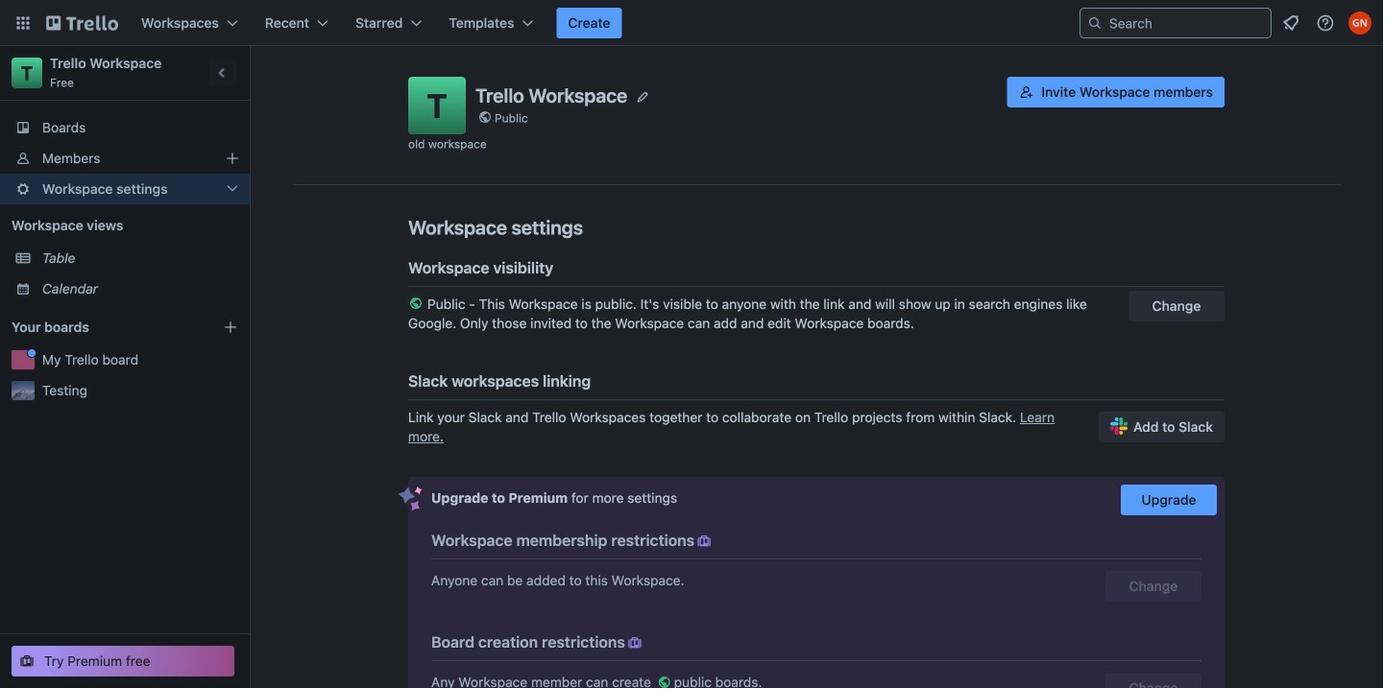 Task type: locate. For each thing, give the bounding box(es) containing it.
2 horizontal spatial sm image
[[695, 532, 714, 551]]

generic name (namegeneric382024) image
[[1349, 12, 1372, 35]]

sm image
[[695, 532, 714, 551], [625, 634, 645, 653], [655, 674, 674, 689]]

0 vertical spatial sm image
[[695, 532, 714, 551]]

2 vertical spatial sm image
[[655, 674, 674, 689]]

0 horizontal spatial sm image
[[625, 634, 645, 653]]

your boards with 2 items element
[[12, 316, 194, 339]]

search image
[[1088, 15, 1103, 31]]

back to home image
[[46, 8, 118, 38]]

primary element
[[0, 0, 1384, 46]]

open information menu image
[[1316, 13, 1336, 33]]

1 horizontal spatial sm image
[[655, 674, 674, 689]]

add board image
[[223, 320, 238, 335]]



Task type: vqa. For each thing, say whether or not it's contained in the screenshot.
Add Board ICON on the left top
yes



Task type: describe. For each thing, give the bounding box(es) containing it.
0 notifications image
[[1280, 12, 1303, 35]]

workspace navigation collapse icon image
[[209, 60, 236, 86]]

1 vertical spatial sm image
[[625, 634, 645, 653]]

Search field
[[1103, 10, 1271, 37]]

sparkle image
[[399, 487, 423, 512]]



